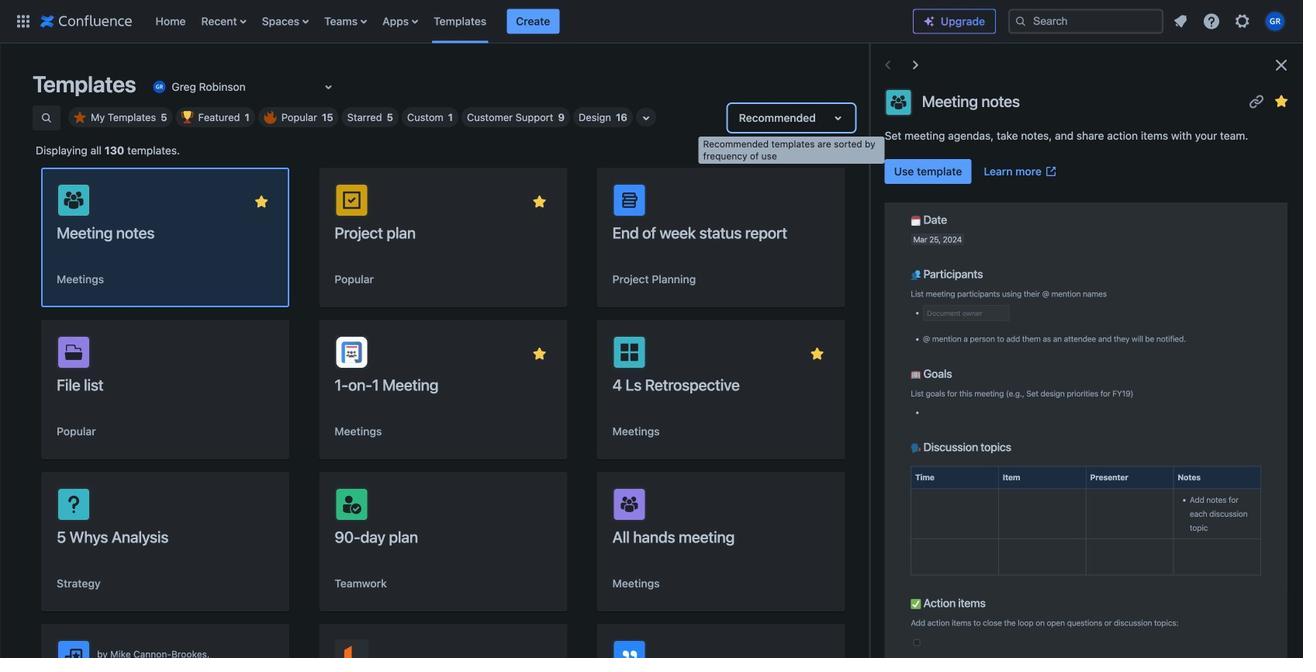 Task type: locate. For each thing, give the bounding box(es) containing it.
close image
[[1273, 56, 1291, 75]]

list
[[148, 0, 914, 43], [1167, 7, 1295, 35]]

settings icon image
[[1234, 12, 1253, 31]]

global element
[[9, 0, 914, 43]]

1 horizontal spatial list
[[1167, 7, 1295, 35]]

None search field
[[1009, 9, 1164, 34]]

more categories image
[[637, 109, 656, 127]]

open search bar image
[[40, 112, 53, 124]]

list for appswitcher icon
[[148, 0, 914, 43]]

list item
[[507, 9, 560, 34]]

unstar 4 ls retrospective image
[[808, 345, 827, 363]]

Search field
[[1009, 9, 1164, 34]]

banner
[[0, 0, 1304, 43]]

confluence image
[[40, 12, 132, 31], [40, 12, 132, 31]]

unstar 1-on-1 meeting image
[[530, 345, 549, 363]]

Document owner field
[[925, 306, 1009, 320]]

list item inside 'global' element
[[507, 9, 560, 34]]

notification icon image
[[1172, 12, 1191, 31]]

previous template image
[[879, 56, 898, 75]]

open image
[[319, 78, 338, 96]]

group
[[885, 159, 1064, 184]]

0 horizontal spatial list
[[148, 0, 914, 43]]

list for premium icon
[[1167, 7, 1295, 35]]

None text field
[[150, 79, 153, 95]]

help icon image
[[1203, 12, 1222, 31]]



Task type: vqa. For each thing, say whether or not it's contained in the screenshot.
"Are"
no



Task type: describe. For each thing, give the bounding box(es) containing it.
appswitcher icon image
[[14, 12, 33, 31]]

unstar meeting notes image
[[1273, 92, 1291, 111]]

share link image
[[1248, 92, 1267, 111]]

premium image
[[924, 15, 936, 28]]

unstar project plan image
[[530, 192, 549, 211]]

search image
[[1015, 15, 1028, 28]]

share link image
[[506, 345, 524, 363]]

next template image
[[907, 56, 926, 75]]

unstar meeting notes image
[[252, 192, 271, 211]]



